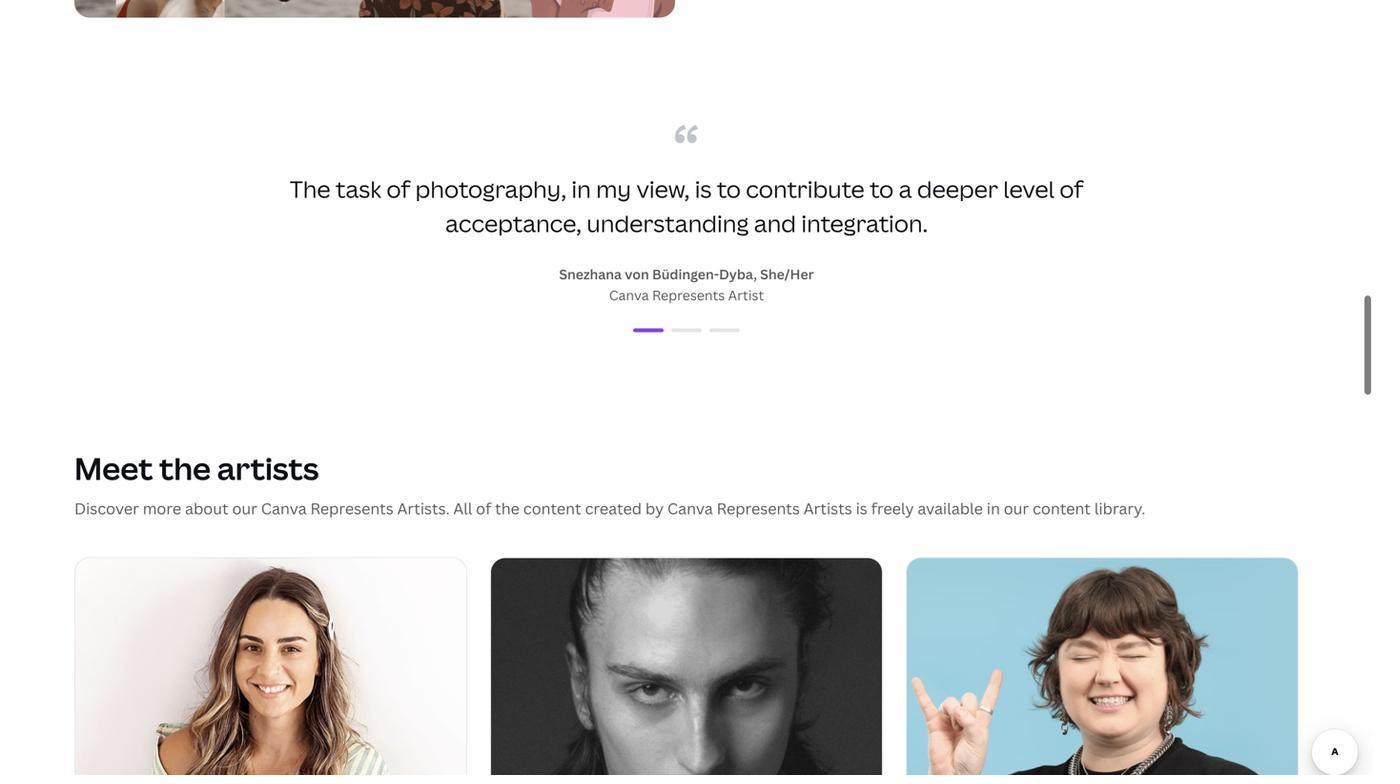 Task type: locate. For each thing, give the bounding box(es) containing it.
artists
[[217, 448, 319, 489]]

1 vertical spatial the
[[495, 498, 520, 519]]

1 content from the left
[[523, 498, 581, 519]]

select a quotation tab list
[[286, 319, 1087, 342]]

in inside the task of photography, in my view, is to contribute to a deeper level of acceptance, understanding and integration.
[[571, 174, 591, 205]]

library.
[[1094, 498, 1145, 519]]

in left my on the top of the page
[[571, 174, 591, 205]]

of right task
[[386, 174, 410, 205]]

our right about
[[232, 498, 257, 519]]

1 vertical spatial is
[[856, 498, 867, 519]]

is right "view,"
[[695, 174, 712, 205]]

2 horizontal spatial canva
[[667, 498, 713, 519]]

content
[[523, 498, 581, 519], [1033, 498, 1091, 519]]

in right available
[[987, 498, 1000, 519]]

to left a
[[870, 174, 894, 205]]

1 horizontal spatial in
[[987, 498, 1000, 519]]

contribute
[[746, 174, 865, 205]]

artists.
[[397, 498, 450, 519]]

the task of photography, in my view, is to contribute to a deeper level of acceptance, understanding and integration.
[[290, 174, 1083, 239]]

to
[[717, 174, 741, 205], [870, 174, 894, 205]]

is inside the task of photography, in my view, is to contribute to a deeper level of acceptance, understanding and integration.
[[695, 174, 712, 205]]

0 horizontal spatial in
[[571, 174, 591, 205]]

to right "view,"
[[717, 174, 741, 205]]

the
[[290, 174, 330, 205]]

our
[[232, 498, 257, 519], [1004, 498, 1029, 519]]

canva right by
[[667, 498, 713, 519]]

is
[[695, 174, 712, 205], [856, 498, 867, 519]]

1 horizontal spatial our
[[1004, 498, 1029, 519]]

snezhana
[[559, 265, 622, 283]]

1 horizontal spatial of
[[476, 498, 491, 519]]

is left freely
[[856, 498, 867, 519]]

freely
[[871, 498, 914, 519]]

1 horizontal spatial content
[[1033, 498, 1091, 519]]

my
[[596, 174, 631, 205]]

0 vertical spatial in
[[571, 174, 591, 205]]

0 horizontal spatial is
[[695, 174, 712, 205]]

1 horizontal spatial is
[[856, 498, 867, 519]]

discover
[[74, 498, 139, 519]]

the up about
[[159, 448, 211, 489]]

in
[[571, 174, 591, 205], [987, 498, 1000, 519]]

0 horizontal spatial our
[[232, 498, 257, 519]]

2 to from the left
[[870, 174, 894, 205]]

of right the all
[[476, 498, 491, 519]]

of right the level
[[1060, 174, 1083, 205]]

available
[[918, 498, 983, 519]]

canva down artists
[[261, 498, 307, 519]]

represents
[[652, 286, 725, 304], [310, 498, 394, 519], [717, 498, 800, 519]]

0 vertical spatial is
[[695, 174, 712, 205]]

all
[[453, 498, 472, 519]]

more
[[143, 498, 181, 519]]

0 horizontal spatial to
[[717, 174, 741, 205]]

represents down büdingen-
[[652, 286, 725, 304]]

content left created
[[523, 498, 581, 519]]

büdingen-
[[652, 265, 719, 283]]

0 horizontal spatial content
[[523, 498, 581, 519]]

von
[[625, 265, 649, 283]]

our right available
[[1004, 498, 1029, 519]]

0 horizontal spatial the
[[159, 448, 211, 489]]

of inside meet the artists discover more about our canva represents artists. all of the content created by canva represents artists is freely available in our content library.
[[476, 498, 491, 519]]

benjamin romero, he/him image
[[671, 328, 702, 332]]

is inside meet the artists discover more about our canva represents artists. all of the content created by canva represents artists is freely available in our content library.
[[856, 498, 867, 519]]

and
[[754, 208, 796, 239]]

deeper
[[917, 174, 998, 205]]

content left library.
[[1033, 498, 1091, 519]]

canva
[[609, 286, 649, 304], [261, 498, 307, 519], [667, 498, 713, 519]]

artist
[[728, 286, 764, 304]]

canva down von
[[609, 286, 649, 304]]

1 horizontal spatial to
[[870, 174, 894, 205]]

the right the all
[[495, 498, 520, 519]]

1 horizontal spatial canva
[[609, 286, 649, 304]]

1 vertical spatial in
[[987, 498, 1000, 519]]

of
[[386, 174, 410, 205], [1060, 174, 1083, 205], [476, 498, 491, 519]]

the
[[159, 448, 211, 489], [495, 498, 520, 519]]

1 our from the left
[[232, 498, 257, 519]]

0 vertical spatial the
[[159, 448, 211, 489]]



Task type: vqa. For each thing, say whether or not it's contained in the screenshot.
Design inside Untitled Design Your Story
no



Task type: describe. For each thing, give the bounding box(es) containing it.
artists
[[804, 498, 852, 519]]

dyba,
[[719, 265, 757, 283]]

0 horizontal spatial canva
[[261, 498, 307, 519]]

1 horizontal spatial the
[[495, 498, 520, 519]]

2 horizontal spatial of
[[1060, 174, 1083, 205]]

quotation mark image
[[675, 124, 698, 144]]

acceptance,
[[445, 208, 582, 239]]

task
[[336, 174, 381, 205]]

level
[[1003, 174, 1054, 205]]

in inside meet the artists discover more about our canva represents artists. all of the content created by canva represents artists is freely available in our content library.
[[987, 498, 1000, 519]]

represents left artists.
[[310, 498, 394, 519]]

photography,
[[415, 174, 566, 205]]

a
[[899, 174, 912, 205]]

view,
[[637, 174, 690, 205]]

1 to from the left
[[717, 174, 741, 205]]

about
[[185, 498, 228, 519]]

represents left artists
[[717, 498, 800, 519]]

by
[[645, 498, 664, 519]]

she/her
[[760, 265, 814, 283]]

created
[[585, 498, 642, 519]]

snezhana von büdingen-dyba, she/her image
[[633, 328, 664, 332]]

understanding
[[587, 208, 749, 239]]

2 our from the left
[[1004, 498, 1029, 519]]

2 content from the left
[[1033, 498, 1091, 519]]

integration.
[[801, 208, 928, 239]]

canva inside snezhana von büdingen-dyba, she/her canva represents artist
[[609, 286, 649, 304]]

meet the artists discover more about our canva represents artists. all of the content created by canva represents artists is freely available in our content library.
[[74, 448, 1145, 519]]

lindsay ryklief, he/him image
[[709, 328, 740, 332]]

snezhana von büdingen-dyba, she/her canva represents artist
[[559, 265, 814, 304]]

meet
[[74, 448, 153, 489]]

0 horizontal spatial of
[[386, 174, 410, 205]]

represents inside snezhana von büdingen-dyba, she/her canva represents artist
[[652, 286, 725, 304]]



